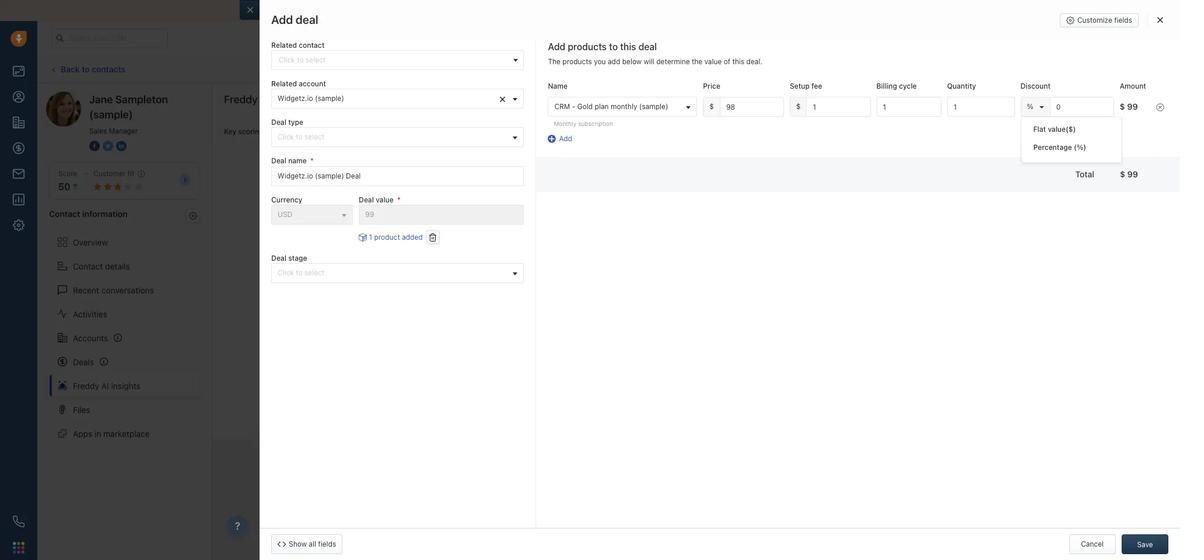 Task type: locate. For each thing, give the bounding box(es) containing it.
fields
[[1114, 16, 1132, 25], [318, 540, 336, 548]]

1 vertical spatial sales
[[89, 127, 107, 135]]

widgetz.io inside dialog
[[316, 13, 367, 26]]

0 vertical spatial widgetz.io
[[316, 13, 367, 26]]

ai up apps in marketplace
[[101, 381, 109, 391]]

0 horizontal spatial fields
[[318, 540, 336, 548]]

contact up recent
[[73, 261, 103, 271]]

×
[[499, 92, 506, 105]]

all
[[1080, 17, 1087, 26], [309, 540, 316, 548]]

1 horizontal spatial widgetz.io
[[316, 13, 367, 26]]

deal left stage
[[271, 254, 286, 262]]

linkedin circled image
[[116, 140, 127, 152]]

the
[[548, 57, 561, 66]]

deal up factors in the left top of the page
[[271, 118, 286, 127]]

dialog
[[260, 0, 1180, 560]]

0 vertical spatial add
[[548, 41, 565, 52]]

0 horizontal spatial all
[[309, 540, 316, 548]]

in left the 21
[[907, 34, 913, 41]]

enter value number field up added
[[359, 205, 524, 224]]

99 down the amount
[[1127, 102, 1138, 112]]

marketplace
[[103, 429, 150, 438]]

enter value number field up ")"
[[1050, 97, 1114, 117]]

1 horizontal spatial *
[[397, 195, 401, 204]]

0 horizontal spatial widgetz.io
[[278, 94, 313, 103]]

deal name *
[[271, 157, 314, 165]]

deal for deal type
[[271, 118, 286, 127]]

deal
[[271, 118, 286, 127], [271, 157, 286, 165], [359, 195, 374, 204], [271, 254, 286, 262]]

0 vertical spatial freddy
[[224, 93, 258, 106]]

1 vertical spatial *
[[397, 195, 401, 204]]

all inside widgetz.io (sample) dialog
[[1080, 17, 1087, 26]]

0 horizontal spatial sales
[[89, 127, 107, 135]]

sales activities
[[541, 81, 590, 90]]

(sample) inside crm - gold plan monthly (sample) button
[[639, 102, 668, 111]]

click to select down stage
[[278, 268, 325, 277]]

all for see
[[1080, 17, 1087, 26]]

explore plans link
[[953, 31, 1012, 45]]

customize fields button
[[1060, 13, 1139, 27]]

2 related from the top
[[271, 79, 297, 88]]

click for type
[[278, 133, 294, 141]]

* for deal name *
[[310, 157, 314, 165]]

0 horizontal spatial insights
[[111, 381, 140, 391]]

value inside add products to this deal the products you add below will determine the value of this deal.
[[705, 57, 722, 66]]

deal for deal stage
[[271, 254, 286, 262]]

2 possible from the left
[[390, 127, 418, 136]]

2 (0) from the left
[[464, 127, 474, 136]]

enter value number field down fee in the right top of the page
[[807, 97, 871, 117]]

freshworks switcher image
[[13, 542, 25, 554]]

save button
[[1122, 534, 1169, 554]]

sampleton
[[115, 93, 168, 106]]

%
[[1027, 102, 1034, 111]]

$ 99
[[1120, 102, 1138, 112], [1120, 169, 1138, 179]]

0 vertical spatial select
[[305, 133, 325, 141]]

customize
[[1078, 16, 1112, 25]]

meeting button
[[467, 75, 518, 95]]

*
[[310, 157, 314, 165], [397, 195, 401, 204]]

2 vertical spatial value
[[376, 195, 394, 204]]

1 vertical spatial add
[[559, 134, 572, 143]]

possible connections (0) link
[[390, 117, 474, 147]]

$ down the amount
[[1120, 102, 1125, 112]]

jane sampleton (sample) sales manager
[[89, 93, 168, 135]]

contact for contact information
[[49, 209, 80, 219]]

50 button
[[58, 182, 80, 192]]

fields right customize
[[1114, 16, 1132, 25]]

add
[[271, 13, 293, 26]]

2 click to select from the top
[[278, 268, 325, 277]]

0 vertical spatial $ 99
[[1120, 102, 1138, 112]]

(0) right connections
[[464, 127, 474, 136]]

0 vertical spatial all
[[1080, 17, 1087, 26]]

Click to select search field
[[271, 50, 524, 70]]

2 vertical spatial click
[[278, 268, 294, 277]]

0 vertical spatial 99
[[1127, 102, 1138, 112]]

1 horizontal spatial all
[[1080, 17, 1087, 26]]

note button
[[377, 75, 416, 95]]

contact down 50
[[49, 209, 80, 219]]

this up below
[[620, 41, 636, 52]]

see all details button
[[1048, 12, 1117, 32]]

sales
[[541, 81, 559, 90], [89, 127, 107, 135]]

1 horizontal spatial fields
[[1114, 16, 1132, 25]]

0 vertical spatial value
[[705, 57, 722, 66]]

click to select button up start typing... text box
[[271, 127, 524, 147]]

(0) for possible connections (0)
[[464, 127, 474, 136]]

2 click to select button from the top
[[271, 263, 524, 283]]

(sample) up arizona,
[[370, 13, 412, 26]]

this right the of
[[733, 57, 745, 66]]

send email image
[[1065, 33, 1073, 43]]

1 vertical spatial widgetz.io
[[278, 94, 313, 103]]

0 horizontal spatial this
[[620, 41, 636, 52]]

all right 'see'
[[1080, 17, 1087, 26]]

1 vertical spatial click
[[278, 133, 294, 141]]

1 select from the top
[[305, 133, 325, 141]]

click to select button for stage
[[271, 263, 524, 283]]

1 horizontal spatial ai
[[260, 93, 270, 106]]

1 vertical spatial in
[[95, 429, 101, 438]]

1 99 from the top
[[1127, 102, 1138, 112]]

(0) right duplicates
[[368, 127, 378, 136]]

0 vertical spatial products
[[568, 41, 607, 52]]

1 vertical spatial $ 99
[[1120, 169, 1138, 179]]

note
[[394, 81, 410, 89]]

(sample) right monthly
[[639, 102, 668, 111]]

1 click to select button from the top
[[271, 127, 524, 147]]

$ down price
[[710, 102, 714, 111]]

customer
[[94, 169, 126, 178]]

(0)
[[368, 127, 378, 136], [464, 127, 474, 136]]

arizona,
[[364, 50, 394, 60]]

1 vertical spatial click to select
[[278, 268, 325, 277]]

-
[[572, 102, 575, 111]]

$ 99 right total
[[1120, 169, 1138, 179]]

$ 99 down the amount
[[1120, 102, 1138, 112]]

to inside add products to this deal the products you add below will determine the value of this deal.
[[609, 41, 618, 52]]

ai
[[260, 93, 270, 106], [101, 381, 109, 391]]

0 vertical spatial related
[[271, 41, 297, 50]]

mng settings image
[[189, 212, 197, 220]]

(sample) down jane on the top left of page
[[89, 109, 133, 121]]

0 vertical spatial *
[[310, 157, 314, 165]]

1 horizontal spatial value
[[705, 57, 722, 66]]

0 horizontal spatial freddy
[[73, 381, 99, 391]]

click to select down type
[[278, 133, 325, 141]]

1 vertical spatial insights
[[111, 381, 140, 391]]

0 horizontal spatial details
[[105, 261, 130, 271]]

sales down the
[[541, 81, 559, 90]]

1 click to select from the top
[[278, 133, 325, 141]]

freddy ai insights down deals at the bottom
[[73, 381, 140, 391]]

glendale, arizona, usa
[[326, 50, 413, 60]]

sales inside widgetz.io (sample) dialog
[[541, 81, 559, 90]]

sales inside jane sampleton (sample) sales manager
[[89, 127, 107, 135]]

add
[[608, 57, 620, 66]]

amount
[[1120, 82, 1146, 90]]

1 vertical spatial contact
[[73, 261, 103, 271]]

widgetz.io (sample)
[[316, 13, 412, 26], [278, 94, 344, 103]]

call button
[[315, 75, 351, 95]]

Search your CRM... text field
[[51, 28, 168, 48]]

1 vertical spatial related
[[271, 79, 297, 88]]

1 vertical spatial freddy ai insights
[[73, 381, 140, 391]]

1
[[369, 233, 372, 242]]

connect
[[293, 5, 326, 15]]

select down stage
[[305, 268, 325, 277]]

key scoring factors link
[[224, 117, 289, 147]]

email
[[723, 64, 740, 73]]

insights up marketplace at left bottom
[[111, 381, 140, 391]]

freddy ai insights
[[224, 93, 310, 106], [73, 381, 140, 391]]

add deal
[[271, 13, 318, 26]]

plans
[[987, 33, 1005, 42]]

details
[[1089, 17, 1111, 26], [105, 261, 130, 271]]

(%)
[[1074, 143, 1086, 152]]

freddy ai insights up deal type
[[224, 93, 310, 106]]

1 (0) from the left
[[368, 127, 378, 136]]

1 vertical spatial 99
[[1128, 169, 1138, 179]]

1 horizontal spatial sales
[[541, 81, 559, 90]]

add up the
[[548, 41, 565, 52]]

0 vertical spatial insights
[[273, 93, 310, 106]]

Enter value number field
[[720, 97, 784, 117], [807, 97, 871, 117], [947, 97, 1015, 117], [1050, 97, 1114, 117], [359, 205, 524, 224]]

monthly
[[554, 120, 577, 127]]

value
[[705, 57, 722, 66], [1048, 125, 1066, 134], [376, 195, 394, 204]]

see
[[1065, 17, 1078, 26]]

add down 'monthly'
[[559, 134, 572, 143]]

2 horizontal spatial value
[[1048, 125, 1066, 134]]

freddy down deals at the bottom
[[73, 381, 99, 391]]

0 vertical spatial contact
[[49, 209, 80, 219]]

0 horizontal spatial possible
[[301, 127, 329, 136]]

click to select for type
[[278, 133, 325, 141]]

the
[[692, 57, 703, 66]]

99 right total
[[1128, 169, 1138, 179]]

sales up facebook circled icon
[[89, 127, 107, 135]]

deal for deal name *
[[271, 157, 286, 165]]

name
[[288, 157, 307, 165]]

related account
[[271, 79, 326, 88]]

recent conversations
[[73, 285, 154, 295]]

related down add
[[271, 41, 297, 50]]

value right flat
[[1048, 125, 1066, 134]]

Start typing... text field
[[271, 166, 524, 186]]

* down start typing... text box
[[397, 195, 401, 204]]

1 vertical spatial select
[[305, 268, 325, 277]]

in right apps
[[95, 429, 101, 438]]

click left will
[[619, 64, 636, 73]]

1 vertical spatial value
[[1048, 125, 1066, 134]]

0 vertical spatial freddy ai insights
[[224, 93, 310, 106]]

select
[[305, 133, 325, 141], [305, 268, 325, 277]]

* right name
[[310, 157, 314, 165]]

0 horizontal spatial (0)
[[368, 127, 378, 136]]

possible connections (0)
[[390, 127, 474, 136]]

related for related account
[[271, 79, 297, 88]]

to down type
[[296, 133, 303, 141]]

1 related from the top
[[271, 41, 297, 50]]

explore plans
[[960, 33, 1005, 42]]

explore
[[960, 33, 985, 42]]

widgetz.io (sample) dialog
[[240, 0, 1180, 560]]

related for related contact
[[271, 41, 297, 50]]

ai up key scoring factors
[[260, 93, 270, 106]]

0 horizontal spatial *
[[310, 157, 314, 165]]

related contact
[[271, 41, 325, 50]]

select up name
[[305, 133, 325, 141]]

related left account
[[271, 79, 297, 88]]

0 vertical spatial sales
[[541, 81, 559, 90]]

products left you
[[563, 57, 592, 66]]

glendale,
[[326, 50, 362, 60]]

0 vertical spatial details
[[1089, 17, 1111, 26]]

99
[[1127, 102, 1138, 112], [1128, 169, 1138, 179]]

usd
[[278, 210, 292, 219]]

widgetz.io (sample) up glendale, arizona, usa
[[316, 13, 412, 26]]

1 horizontal spatial details
[[1089, 17, 1111, 26]]

1 vertical spatial this
[[733, 57, 745, 66]]

fields right show
[[318, 540, 336, 548]]

(sample) down call
[[315, 94, 344, 103]]

to
[[609, 41, 618, 52], [82, 64, 90, 74], [638, 64, 644, 73], [296, 133, 303, 141], [296, 268, 303, 277]]

usd button
[[271, 205, 353, 224]]

twitter circled image
[[103, 140, 113, 152]]

value down start typing... text box
[[376, 195, 394, 204]]

possible left connections
[[390, 127, 418, 136]]

value left the of
[[705, 57, 722, 66]]

1 vertical spatial widgetz.io (sample)
[[278, 94, 344, 103]]

call
[[333, 81, 345, 89]]

add inside add products to this deal the products you add below will determine the value of this deal.
[[548, 41, 565, 52]]

plan
[[595, 102, 609, 111]]

freddy up scoring at the top
[[224, 93, 258, 106]]

products up you
[[568, 41, 607, 52]]

possible down type
[[301, 127, 329, 136]]

$
[[1120, 102, 1125, 112], [710, 102, 714, 111], [796, 102, 801, 111], [1069, 125, 1073, 134], [1120, 169, 1125, 179]]

contact information
[[49, 209, 128, 219]]

1 horizontal spatial in
[[907, 34, 913, 41]]

1 vertical spatial freddy
[[73, 381, 99, 391]]

show
[[289, 540, 307, 548]]

1 horizontal spatial possible
[[390, 127, 418, 136]]

products
[[568, 41, 607, 52], [563, 57, 592, 66]]

(0) inside possible duplicates (0) link
[[368, 127, 378, 136]]

all right show
[[309, 540, 316, 548]]

0 horizontal spatial ai
[[101, 381, 109, 391]]

deal left name
[[271, 157, 286, 165]]

to up add
[[609, 41, 618, 52]]

1 vertical spatial click to select button
[[271, 263, 524, 283]]

widgetz.io (sample) down account
[[278, 94, 344, 103]]

contacts
[[92, 64, 125, 74]]

your
[[328, 5, 345, 15]]

1 product added
[[369, 233, 423, 242]]

save
[[1137, 540, 1153, 549]]

in
[[907, 34, 913, 41], [95, 429, 101, 438]]

1 horizontal spatial (0)
[[464, 127, 474, 136]]

click to select button down 1 product added
[[271, 263, 524, 283]]

(
[[1066, 125, 1069, 134]]

deal up 1
[[359, 195, 374, 204]]

click down deal type
[[278, 133, 294, 141]]

0 horizontal spatial value
[[376, 195, 394, 204]]

apps in marketplace
[[73, 429, 150, 438]]

1 possible from the left
[[301, 127, 329, 136]]

possible duplicates (0) link
[[301, 117, 378, 147]]

this
[[620, 41, 636, 52], [733, 57, 745, 66]]

0 vertical spatial fields
[[1114, 16, 1132, 25]]

account
[[299, 79, 326, 88]]

you
[[594, 57, 606, 66]]

(0) inside possible connections (0) link
[[464, 127, 474, 136]]

)
[[1073, 125, 1076, 134]]

subscription
[[578, 120, 613, 127]]

1 vertical spatial all
[[309, 540, 316, 548]]

possible for possible duplicates (0)
[[301, 127, 329, 136]]

2 select from the top
[[305, 268, 325, 277]]

0 vertical spatial click to select
[[278, 133, 325, 141]]

0 horizontal spatial in
[[95, 429, 101, 438]]

0 vertical spatial click to select button
[[271, 127, 524, 147]]

click down the deal stage
[[278, 268, 294, 277]]

insights down related account
[[273, 93, 310, 106]]



Task type: describe. For each thing, give the bounding box(es) containing it.
deal
[[639, 41, 657, 52]]

2 99 from the top
[[1128, 169, 1138, 179]]

back to contacts link
[[49, 60, 126, 78]]

conversations
[[101, 285, 154, 295]]

$ down setup
[[796, 102, 801, 111]]

(sample) inside jane sampleton (sample) sales manager
[[89, 109, 133, 121]]

1 horizontal spatial insights
[[273, 93, 310, 106]]

cancel button
[[1069, 534, 1116, 554]]

discount
[[1021, 82, 1051, 90]]

contact for contact details
[[73, 261, 103, 271]]

1 vertical spatial ai
[[101, 381, 109, 391]]

0 vertical spatial this
[[620, 41, 636, 52]]

determine
[[656, 57, 690, 66]]

flat
[[1034, 125, 1046, 134]]

price
[[703, 82, 720, 90]]

deal.
[[747, 57, 763, 66]]

available.
[[587, 64, 617, 73]]

deal
[[296, 13, 318, 26]]

trial
[[877, 34, 889, 41]]

customize fields
[[1078, 16, 1132, 25]]

connections
[[420, 127, 462, 136]]

(sample) inside widgetz.io (sample) dialog
[[370, 13, 412, 26]]

1 vertical spatial fields
[[318, 540, 336, 548]]

select for deal stage
[[305, 268, 325, 277]]

to right the back
[[82, 64, 90, 74]]

your
[[861, 34, 875, 41]]

add for add
[[559, 134, 572, 143]]

your trial ends in 21 days
[[861, 34, 938, 41]]

quantity
[[947, 82, 976, 90]]

accounts
[[73, 333, 108, 343]]

Unlimited number field
[[877, 97, 941, 117]]

possible for possible connections (0)
[[390, 127, 418, 136]]

1 horizontal spatial this
[[733, 57, 745, 66]]

meeting
[[484, 81, 511, 89]]

details inside see all details button
[[1089, 17, 1111, 26]]

select for deal type
[[305, 133, 325, 141]]

overview
[[73, 237, 108, 247]]

activities
[[561, 81, 590, 90]]

connect your mailbox link
[[293, 5, 380, 15]]

crm - gold plan monthly (sample)
[[555, 102, 668, 111]]

facebook circled image
[[89, 140, 100, 152]]

1 vertical spatial products
[[563, 57, 592, 66]]

enter value number field down email
[[720, 97, 784, 117]]

factors
[[265, 127, 289, 136]]

gold
[[577, 102, 593, 111]]

% button
[[1027, 102, 1044, 111]]

$ up percentage (%)
[[1069, 125, 1073, 134]]

customer fit
[[94, 169, 134, 178]]

value for flat value ( $ )
[[1048, 125, 1066, 134]]

$ right total
[[1120, 169, 1125, 179]]

percentage
[[1034, 143, 1072, 152]]

name
[[548, 82, 568, 90]]

0 vertical spatial ai
[[260, 93, 270, 106]]

21
[[915, 34, 922, 41]]

click for stage
[[278, 268, 294, 277]]

mailbox
[[347, 5, 377, 15]]

task
[[440, 81, 455, 89]]

deal for deal value *
[[359, 195, 374, 204]]

percentage (%)
[[1034, 143, 1086, 152]]

1 $ 99 from the top
[[1120, 102, 1138, 112]]

0 vertical spatial widgetz.io (sample)
[[316, 13, 412, 26]]

to left refresh.
[[638, 64, 644, 73]]

value for deal value *
[[376, 195, 394, 204]]

key
[[224, 127, 236, 136]]

key scoring factors
[[224, 127, 289, 136]]

enter value number field down quantity
[[947, 97, 1015, 117]]

what's new image
[[1096, 35, 1104, 43]]

contact details
[[73, 261, 130, 271]]

deal type
[[271, 118, 303, 127]]

ends
[[891, 34, 906, 41]]

apps
[[73, 429, 92, 438]]

1 horizontal spatial freddy ai insights
[[224, 93, 310, 106]]

to down stage
[[296, 268, 303, 277]]

updates available. click to refresh.
[[557, 64, 672, 73]]

(0) for possible duplicates (0)
[[368, 127, 378, 136]]

call link
[[315, 75, 351, 95]]

2 $ 99 from the top
[[1120, 169, 1138, 179]]

all for show
[[309, 540, 316, 548]]

product
[[374, 233, 400, 242]]

close image
[[1158, 16, 1163, 23]]

task button
[[422, 75, 461, 95]]

0 horizontal spatial freddy ai insights
[[73, 381, 140, 391]]

score
[[58, 169, 77, 178]]

deal value *
[[359, 195, 401, 204]]

recent
[[73, 285, 99, 295]]

deals
[[73, 357, 94, 367]]

setup
[[790, 82, 810, 90]]

refresh.
[[646, 64, 672, 73]]

1 vertical spatial details
[[105, 261, 130, 271]]

duplicates
[[331, 127, 366, 136]]

1 product added link
[[359, 232, 423, 242]]

flat value ( $ )
[[1034, 125, 1076, 134]]

crm - gold plan monthly (sample) button
[[548, 97, 697, 117]]

added
[[402, 233, 423, 242]]

monthly
[[611, 102, 637, 111]]

* for deal value *
[[397, 195, 401, 204]]

billing cycle
[[877, 82, 917, 90]]

0 vertical spatial in
[[907, 34, 913, 41]]

setup fee
[[790, 82, 822, 90]]

type
[[288, 118, 303, 127]]

phone image
[[13, 516, 25, 527]]

days
[[924, 34, 938, 41]]

of
[[724, 57, 731, 66]]

click to select for stage
[[278, 268, 325, 277]]

jane
[[89, 93, 113, 106]]

information
[[82, 209, 128, 219]]

back to contacts
[[61, 64, 125, 74]]

contact
[[299, 41, 325, 50]]

cancel
[[1081, 540, 1104, 548]]

add for add products to this deal the products you add below will determine the value of this deal.
[[548, 41, 565, 52]]

1 horizontal spatial freddy
[[224, 93, 258, 106]]

back
[[61, 64, 80, 74]]

click to select button for type
[[271, 127, 524, 147]]

see all details
[[1065, 17, 1111, 26]]

dialog containing add deal
[[260, 0, 1180, 560]]

phone element
[[7, 510, 30, 533]]

0 vertical spatial click
[[619, 64, 636, 73]]



Task type: vqa. For each thing, say whether or not it's contained in the screenshot.
Task button
yes



